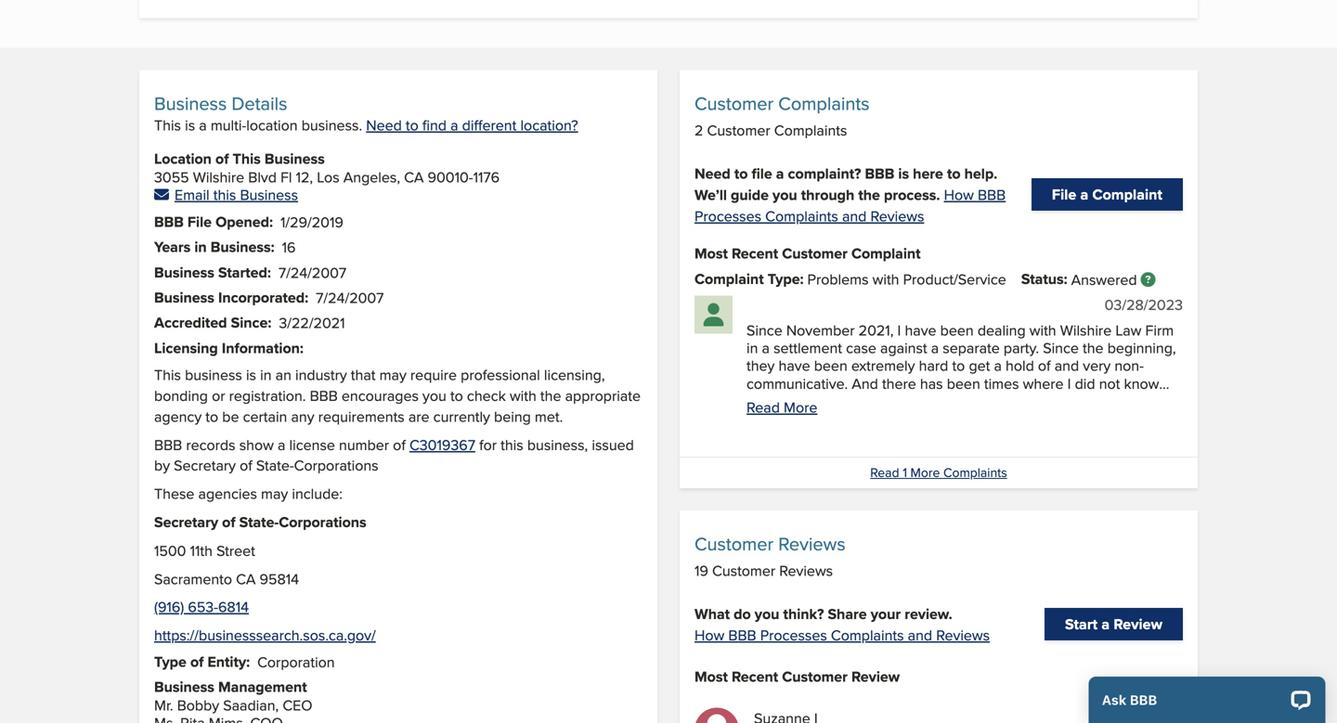 Task type: locate. For each thing, give the bounding box(es) containing it.
how left the do
[[695, 624, 725, 646]]

this up email this business
[[233, 148, 261, 170]]

recent up type:
[[732, 242, 778, 264]]

corporations up include:
[[294, 455, 379, 476]]

most recent customer complaint
[[695, 242, 921, 264]]

customer complaints 2 customer complaints
[[695, 90, 870, 141]]

processes inside how bbb processes complaints and reviews
[[695, 205, 762, 226]]

0 horizontal spatial need
[[366, 114, 402, 135]]

recent down the do
[[732, 665, 778, 687]]

0 horizontal spatial how
[[695, 624, 725, 646]]

this inside for this business, issued by
[[501, 434, 524, 455]]

years
[[154, 236, 191, 258]]

in right years
[[194, 236, 207, 258]]

met.
[[535, 406, 563, 427]]

bbb inside how bbb processes complaints and reviews
[[978, 184, 1006, 205]]

secretary
[[174, 455, 236, 476], [154, 511, 218, 533]]

location
[[154, 148, 212, 170]]

most down what
[[695, 665, 728, 687]]

business,
[[527, 434, 588, 455]]

how inside how bbb processes complaints and reviews
[[944, 184, 974, 205]]

processes inside what do you think? share your review. how bbb processes complaints and reviews
[[760, 624, 827, 646]]

guide
[[731, 184, 769, 205]]

1 vertical spatial you
[[423, 385, 447, 406]]

1 horizontal spatial file
[[1052, 183, 1077, 205]]

a right find
[[451, 114, 458, 135]]

secretary down these
[[154, 511, 218, 533]]

0 vertical spatial ca
[[404, 166, 424, 188]]

0 vertical spatial may
[[379, 364, 407, 385]]

most down we'll
[[695, 242, 728, 264]]

0 horizontal spatial is
[[185, 114, 195, 135]]

with right problems
[[873, 268, 899, 290]]

records
[[186, 434, 235, 455]]

7/24/2007 up the 3/22/2021
[[316, 287, 384, 308]]

file right help. on the top right of the page
[[1052, 183, 1077, 205]]

customer reviews 19 customer reviews
[[695, 531, 846, 581]]

0 horizontal spatial file
[[188, 211, 212, 233]]

1 vertical spatial how bbb processes complaints and reviews link
[[695, 624, 990, 646]]

0 vertical spatial you
[[773, 184, 797, 205]]

state- inside these agencies may include: secretary of state-corporations 1500 11th street sacramento ca 95814 (916) 653-6814 https://businesssearch.sos.ca.gov/
[[239, 511, 279, 533]]

you inside this business is in an industry that may require professional licensing, bonding or registration. bbb encourages you to check with the appropriate agency to be certain any requirements are currently being met.
[[423, 385, 447, 406]]

processes down file
[[695, 205, 762, 226]]

bbb left here
[[865, 162, 895, 184]]

may
[[379, 364, 407, 385], [261, 483, 288, 504]]

this for email
[[213, 184, 236, 205]]

processes up most recent customer review
[[760, 624, 827, 646]]

recent for most recent customer review
[[732, 665, 778, 687]]

0 vertical spatial most
[[695, 242, 728, 264]]

complaint up answered on the right of page
[[1093, 183, 1163, 205]]

0 vertical spatial and
[[842, 205, 867, 226]]

0 vertical spatial this
[[154, 114, 181, 135]]

review inside "link"
[[1114, 613, 1163, 635]]

number
[[339, 434, 389, 455]]

1 vertical spatial state-
[[239, 511, 279, 533]]

1 vertical spatial and
[[908, 624, 933, 646]]

state- up street
[[239, 511, 279, 533]]

email
[[175, 184, 210, 205]]

to inside business details this is a multi-location business. need to find a different location?
[[406, 114, 419, 135]]

multi-
[[211, 114, 246, 135]]

2 vertical spatial you
[[755, 603, 780, 625]]

a right file
[[776, 162, 784, 184]]

7/24/2007 down "16"
[[279, 262, 347, 283]]

recent
[[732, 242, 778, 264], [732, 665, 778, 687]]

0 horizontal spatial more
[[784, 396, 818, 418]]

file down email at top left
[[188, 211, 212, 233]]

1 horizontal spatial read
[[870, 463, 900, 482]]

and down complaint?
[[842, 205, 867, 226]]

1 vertical spatial more
[[911, 463, 940, 482]]

you right the do
[[755, 603, 780, 625]]

this up opened
[[213, 184, 236, 205]]

to right here
[[947, 162, 961, 184]]

customer right 19
[[712, 560, 776, 581]]

6814
[[218, 596, 249, 618]]

license
[[289, 434, 335, 455]]

review right the start
[[1114, 613, 1163, 635]]

1 vertical spatial complaint
[[852, 242, 921, 264]]

you
[[773, 184, 797, 205], [423, 385, 447, 406], [755, 603, 780, 625]]

2 vertical spatial complaint
[[695, 268, 764, 290]]

0 horizontal spatial ca
[[236, 568, 256, 590]]

1 vertical spatial need
[[695, 162, 731, 184]]

the right being
[[540, 385, 561, 406]]

wilshire
[[193, 166, 244, 188]]

1 horizontal spatial ca
[[404, 166, 424, 188]]

0 vertical spatial recent
[[732, 242, 778, 264]]

1 vertical spatial secretary
[[154, 511, 218, 533]]

0 vertical spatial more
[[784, 396, 818, 418]]

most
[[695, 242, 728, 264], [695, 665, 728, 687]]

1 vertical spatial ca
[[236, 568, 256, 590]]

customer right 2
[[707, 119, 770, 141]]

product/service
[[903, 268, 1007, 290]]

complaints inside how bbb processes complaints and reviews
[[765, 205, 838, 226]]

: up incorporated
[[267, 261, 271, 283]]

business inside business details this is a multi-location business. need to find a different location?
[[154, 90, 227, 116]]

1 vertical spatial read
[[870, 463, 900, 482]]

0 vertical spatial is
[[185, 114, 195, 135]]

review.
[[905, 603, 953, 625]]

1 horizontal spatial with
[[873, 268, 899, 290]]

bbb inside this business is in an industry that may require professional licensing, bonding or registration. bbb encourages you to check with the appropriate agency to be certain any requirements are currently being met.
[[310, 385, 338, 406]]

of down multi-
[[215, 148, 229, 170]]

licensing,
[[544, 364, 605, 385]]

1 recent from the top
[[732, 242, 778, 264]]

review down what do you think? share your review. how bbb processes complaints and reviews
[[852, 665, 900, 687]]

1 vertical spatial processes
[[760, 624, 827, 646]]

1 horizontal spatial the
[[858, 184, 880, 205]]

more
[[784, 396, 818, 418], [911, 463, 940, 482]]

1 vertical spatial recent
[[732, 665, 778, 687]]

is down information:
[[246, 364, 256, 385]]

bbb inside what do you think? share your review. how bbb processes complaints and reviews
[[728, 624, 757, 646]]

business
[[185, 364, 242, 385]]

to
[[406, 114, 419, 135], [734, 162, 748, 184], [947, 162, 961, 184], [450, 385, 463, 406], [206, 406, 218, 427]]

file inside file a complaint link
[[1052, 183, 1077, 205]]

bbb right here
[[978, 184, 1006, 205]]

0 horizontal spatial the
[[540, 385, 561, 406]]

may inside these agencies may include: secretary of state-corporations 1500 11th street sacramento ca 95814 (916) 653-6814 https://businesssearch.sos.ca.gov/
[[261, 483, 288, 504]]

bbb left that
[[310, 385, 338, 406]]

2 vertical spatial is
[[246, 364, 256, 385]]

1 vertical spatial is
[[898, 162, 909, 184]]

2 horizontal spatial is
[[898, 162, 909, 184]]

business
[[154, 90, 227, 116], [265, 148, 325, 170], [240, 184, 298, 205], [211, 236, 271, 258], [154, 261, 214, 283], [154, 287, 214, 308], [154, 676, 214, 698]]

this
[[154, 114, 181, 135], [233, 148, 261, 170], [154, 364, 181, 385]]

file
[[752, 162, 772, 184]]

this inside business details this is a multi-location business. need to find a different location?
[[154, 114, 181, 135]]

you inside need to file a complaint? bbb is here to help. we'll guide you through the process.
[[773, 184, 797, 205]]

0 horizontal spatial in
[[194, 236, 207, 258]]

1 vertical spatial file
[[188, 211, 212, 233]]

email this business
[[175, 184, 298, 205]]

of right 'type'
[[190, 651, 204, 673]]

of for corporations
[[240, 455, 252, 476]]

how bbb processes complaints and reviews link for need to file a complaint? bbb is here to help. we'll guide you through the process.
[[695, 184, 1006, 226]]

is left here
[[898, 162, 909, 184]]

review
[[1114, 613, 1163, 635], [852, 665, 900, 687]]

secretary up the agencies
[[174, 455, 236, 476]]

that
[[351, 364, 376, 385]]

in left an
[[260, 364, 272, 385]]

0 horizontal spatial this
[[213, 184, 236, 205]]

2 most from the top
[[695, 665, 728, 687]]

to left check
[[450, 385, 463, 406]]

1 vertical spatial how
[[695, 624, 725, 646]]

bbb file opened : 1/29/2019 years in business : 16 business started : 7/24/2007 business incorporated : 7/24/2007 accredited since : 3/22/2021
[[154, 211, 384, 334]]

may inside this business is in an industry that may require professional licensing, bonding or registration. bbb encourages you to check with the appropriate agency to be certain any requirements are currently being met.
[[379, 364, 407, 385]]

0 vertical spatial review
[[1114, 613, 1163, 635]]

2 horizontal spatial complaint
[[1093, 183, 1163, 205]]

2 recent from the top
[[732, 665, 778, 687]]

is up location
[[185, 114, 195, 135]]

to left file
[[734, 162, 748, 184]]

an
[[275, 364, 292, 385]]

read
[[747, 396, 780, 418], [870, 463, 900, 482]]

0 horizontal spatial review
[[852, 665, 900, 687]]

complaint left type:
[[695, 268, 764, 290]]

1176
[[473, 166, 500, 188]]

type of entity : corporation
[[154, 651, 335, 673]]

how bbb processes complaints and reviews link for what do you think? share your review.
[[695, 624, 990, 646]]

0 vertical spatial processes
[[695, 205, 762, 226]]

bbb up years
[[154, 211, 184, 233]]

state- down certain
[[256, 455, 294, 476]]

3055
[[154, 166, 189, 188]]

file a complaint
[[1052, 183, 1163, 205]]

this right for
[[501, 434, 524, 455]]

of down the agencies
[[222, 511, 235, 533]]

angeles,
[[343, 166, 400, 188]]

0 vertical spatial how
[[944, 184, 974, 205]]

this up location
[[154, 114, 181, 135]]

what
[[695, 603, 730, 625]]

read 1 more complaints link
[[870, 463, 1007, 482]]

1 vertical spatial this
[[233, 148, 261, 170]]

ca
[[404, 166, 424, 188], [236, 568, 256, 590]]

2 how bbb processes complaints and reviews link from the top
[[695, 624, 990, 646]]

0 vertical spatial file
[[1052, 183, 1077, 205]]

1 vertical spatial may
[[261, 483, 288, 504]]

need left find
[[366, 114, 402, 135]]

start a review link
[[1045, 608, 1183, 641]]

processes
[[695, 205, 762, 226], [760, 624, 827, 646]]

is inside this business is in an industry that may require professional licensing, bonding or registration. bbb encourages you to check with the appropriate agency to be certain any requirements are currently being met.
[[246, 364, 256, 385]]

0 vertical spatial secretary
[[174, 455, 236, 476]]

registration.
[[229, 385, 306, 406]]

1 vertical spatial this
[[501, 434, 524, 455]]

1 horizontal spatial may
[[379, 364, 407, 385]]

may right that
[[379, 364, 407, 385]]

read for read more
[[747, 396, 780, 418]]

0 horizontal spatial may
[[261, 483, 288, 504]]

details
[[232, 90, 287, 116]]

need inside need to file a complaint? bbb is here to help. we'll guide you through the process.
[[695, 162, 731, 184]]

started
[[218, 261, 267, 283]]

with right check
[[510, 385, 537, 406]]

0 horizontal spatial with
[[510, 385, 537, 406]]

1 vertical spatial corporations
[[279, 511, 367, 533]]

a up answered on the right of page
[[1081, 183, 1089, 205]]

do
[[734, 603, 751, 625]]

is inside business details this is a multi-location business. need to find a different location?
[[185, 114, 195, 135]]

ca down street
[[236, 568, 256, 590]]

: up the 3/22/2021
[[305, 287, 308, 308]]

customer down what do you think? share your review. how bbb processes complaints and reviews
[[782, 665, 848, 687]]

0 vertical spatial in
[[194, 236, 207, 258]]

customer
[[695, 90, 774, 116], [707, 119, 770, 141], [782, 242, 848, 264], [695, 531, 774, 557], [712, 560, 776, 581], [782, 665, 848, 687]]

bbb inside 'bbb file opened : 1/29/2019 years in business : 16 business started : 7/24/2007 business incorporated : 7/24/2007 accredited since : 3/22/2021'
[[154, 211, 184, 233]]

these agencies may include: secretary of state-corporations 1500 11th street sacramento ca 95814 (916) 653-6814 https://businesssearch.sos.ca.gov/
[[154, 483, 376, 646]]

ca left 90010-
[[404, 166, 424, 188]]

1 horizontal spatial and
[[908, 624, 933, 646]]

you up c3019367 link
[[423, 385, 447, 406]]

1 horizontal spatial need
[[695, 162, 731, 184]]

1 horizontal spatial this
[[501, 434, 524, 455]]

type
[[154, 651, 187, 673]]

reviews inside what do you think? share your review. how bbb processes complaints and reviews
[[936, 624, 990, 646]]

need left guide
[[695, 162, 731, 184]]

blvd
[[248, 166, 277, 188]]

a inside the start a review "link"
[[1102, 613, 1110, 635]]

bbb down agency at the bottom of page
[[154, 434, 182, 455]]

1 vertical spatial in
[[260, 364, 272, 385]]

check
[[467, 385, 506, 406]]

to left find
[[406, 114, 419, 135]]

1 vertical spatial the
[[540, 385, 561, 406]]

2 vertical spatial this
[[154, 364, 181, 385]]

1 vertical spatial review
[[852, 665, 900, 687]]

of
[[215, 148, 229, 170], [393, 434, 406, 455], [240, 455, 252, 476], [222, 511, 235, 533], [190, 651, 204, 673]]

1 most from the top
[[695, 242, 728, 264]]

a left multi-
[[199, 114, 207, 135]]

0 vertical spatial read
[[747, 396, 780, 418]]

1 horizontal spatial is
[[246, 364, 256, 385]]

1 horizontal spatial how
[[944, 184, 974, 205]]

may down secretary of state-corporations
[[261, 483, 288, 504]]

status:
[[1021, 268, 1068, 290]]

sacramento
[[154, 568, 232, 590]]

0 vertical spatial how bbb processes complaints and reviews link
[[695, 184, 1006, 226]]

how inside what do you think? share your review. how bbb processes complaints and reviews
[[695, 624, 725, 646]]

you right file
[[773, 184, 797, 205]]

for this business, issued by
[[154, 434, 634, 476]]

0 vertical spatial with
[[873, 268, 899, 290]]

1 horizontal spatial in
[[260, 364, 272, 385]]

0 vertical spatial need
[[366, 114, 402, 135]]

0 horizontal spatial and
[[842, 205, 867, 226]]

of up the agencies
[[240, 455, 252, 476]]

0 vertical spatial the
[[858, 184, 880, 205]]

0 vertical spatial complaint
[[1093, 183, 1163, 205]]

reviews
[[871, 205, 924, 226], [779, 531, 846, 557], [779, 560, 833, 581], [936, 624, 990, 646]]

location of this business
[[154, 148, 325, 170]]

complaints inside what do you think? share your review. how bbb processes complaints and reviews
[[831, 624, 904, 646]]

a inside need to file a complaint? bbb is here to help. we'll guide you through the process.
[[776, 162, 784, 184]]

this for business
[[154, 114, 181, 135]]

this down licensing
[[154, 364, 181, 385]]

0 horizontal spatial read
[[747, 396, 780, 418]]

1 vertical spatial with
[[510, 385, 537, 406]]

of inside these agencies may include: secretary of state-corporations 1500 11th street sacramento ca 95814 (916) 653-6814 https://businesssearch.sos.ca.gov/
[[222, 511, 235, 533]]

information:
[[222, 337, 304, 359]]

0 vertical spatial this
[[213, 184, 236, 205]]

customer up 19
[[695, 531, 774, 557]]

issued
[[592, 434, 634, 455]]

1 how bbb processes complaints and reviews link from the top
[[695, 184, 1006, 226]]

corporations down include:
[[279, 511, 367, 533]]

the right through
[[858, 184, 880, 205]]

how right here
[[944, 184, 974, 205]]

a right the start
[[1102, 613, 1110, 635]]

ceo
[[283, 695, 312, 716]]

1 horizontal spatial review
[[1114, 613, 1163, 635]]

complaint up complaint type: problems with product/service
[[852, 242, 921, 264]]

19
[[695, 560, 708, 581]]

accredited
[[154, 312, 227, 334]]

how bbb processes complaints and reviews link
[[695, 184, 1006, 226], [695, 624, 990, 646]]

bbb left think?
[[728, 624, 757, 646]]

1 vertical spatial most
[[695, 665, 728, 687]]

and right your
[[908, 624, 933, 646]]



Task type: vqa. For each thing, say whether or not it's contained in the screenshot.
the requirements on the bottom left
yes



Task type: describe. For each thing, give the bounding box(es) containing it.
2
[[695, 119, 703, 141]]

need to find a different location? button
[[366, 114, 578, 135]]

a inside file a complaint link
[[1081, 183, 1089, 205]]

start a review
[[1065, 613, 1163, 635]]

street
[[216, 540, 255, 561]]

share
[[828, 603, 867, 625]]

are
[[408, 406, 430, 427]]

03/28/2023
[[1105, 294, 1183, 315]]

in inside this business is in an industry that may require professional licensing, bonding or registration. bbb encourages you to check with the appropriate agency to be certain any requirements are currently being met.
[[260, 364, 272, 385]]

los
[[317, 166, 340, 188]]

(916)
[[154, 596, 184, 618]]

customer up 2
[[695, 90, 774, 116]]

c3019367
[[410, 434, 475, 455]]

type:
[[768, 268, 804, 290]]

with inside this business is in an industry that may require professional licensing, bonding or registration. bbb encourages you to check with the appropriate agency to be certain any requirements are currently being met.
[[510, 385, 537, 406]]

start
[[1065, 613, 1098, 635]]

c3019367 link
[[410, 434, 475, 455]]

business.
[[302, 114, 362, 135]]

1
[[903, 463, 907, 482]]

1 horizontal spatial complaint
[[852, 242, 921, 264]]

1500
[[154, 540, 186, 561]]

bobby
[[177, 695, 219, 716]]

bbb records show a license number of c3019367
[[154, 434, 475, 455]]

business details this is a multi-location business. need to find a different location?
[[154, 90, 578, 135]]

bbb inside need to file a complaint? bbb is here to help. we'll guide you through the process.
[[865, 162, 895, 184]]

: up information:
[[268, 312, 272, 334]]

opened
[[216, 211, 269, 233]]

find
[[422, 114, 447, 135]]

12,
[[296, 166, 313, 188]]

bonding
[[154, 385, 208, 406]]

0 vertical spatial corporations
[[294, 455, 379, 476]]

agencies
[[198, 483, 257, 504]]

you inside what do you think? share your review. how bbb processes complaints and reviews
[[755, 603, 780, 625]]

read 1 more complaints
[[870, 463, 1007, 482]]

location?
[[520, 114, 578, 135]]

currently
[[433, 406, 490, 427]]

this for location
[[233, 148, 261, 170]]

location
[[246, 114, 298, 135]]

business management
[[154, 676, 307, 698]]

professional
[[461, 364, 540, 385]]

and inside how bbb processes complaints and reviews
[[842, 205, 867, 226]]

: left 1/29/2019
[[269, 211, 273, 233]]

of for business
[[215, 148, 229, 170]]

https://businesssearch.sos.ca.gov/
[[154, 625, 376, 646]]

most for most recent customer review
[[695, 665, 728, 687]]

by
[[154, 455, 170, 476]]

reviews inside how bbb processes complaints and reviews
[[871, 205, 924, 226]]

and inside what do you think? share your review. how bbb processes complaints and reviews
[[908, 624, 933, 646]]

a right the show on the bottom left of page
[[278, 434, 285, 455]]

any
[[291, 406, 314, 427]]

here
[[913, 162, 943, 184]]

how bbb processes complaints and reviews
[[695, 184, 1006, 226]]

ca inside these agencies may include: secretary of state-corporations 1500 11th street sacramento ca 95814 (916) 653-6814 https://businesssearch.sos.ca.gov/
[[236, 568, 256, 590]]

licensing
[[154, 337, 218, 359]]

certain
[[243, 406, 287, 427]]

incorporated
[[218, 287, 305, 308]]

appropriate
[[565, 385, 641, 406]]

customer up problems
[[782, 242, 848, 264]]

agency
[[154, 406, 202, 427]]

show
[[239, 434, 274, 455]]

being
[[494, 406, 531, 427]]

most for most recent customer complaint
[[695, 242, 728, 264]]

0 vertical spatial 7/24/2007
[[279, 262, 347, 283]]

this business is in an industry that may require professional licensing, bonding or registration. bbb encourages you to check with the appropriate agency to be certain any requirements are currently being met.
[[154, 364, 641, 427]]

: up management
[[246, 651, 250, 673]]

0 horizontal spatial complaint
[[695, 268, 764, 290]]

requirements
[[318, 406, 405, 427]]

the inside this business is in an industry that may require professional licensing, bonding or registration. bbb encourages you to check with the appropriate agency to be certain any requirements are currently being met.
[[540, 385, 561, 406]]

different
[[462, 114, 517, 135]]

3/22/2021
[[279, 312, 345, 334]]

corporations inside these agencies may include: secretary of state-corporations 1500 11th street sacramento ca 95814 (916) 653-6814 https://businesssearch.sos.ca.gov/
[[279, 511, 367, 533]]

read more
[[747, 396, 818, 418]]

what do you think? share your review. how bbb processes complaints and reviews
[[695, 603, 990, 646]]

these
[[154, 483, 194, 504]]

recent for most recent customer complaint
[[732, 242, 778, 264]]

secretary of state-corporations
[[174, 455, 379, 476]]

encourages
[[342, 385, 419, 406]]

problems
[[808, 268, 869, 290]]

complaint type: problems with product/service
[[695, 268, 1007, 290]]

is inside need to file a complaint? bbb is here to help. we'll guide you through the process.
[[898, 162, 909, 184]]

16
[[282, 236, 296, 258]]

through
[[801, 184, 855, 205]]

in inside 'bbb file opened : 1/29/2019 years in business : 16 business started : 7/24/2007 business incorporated : 7/24/2007 accredited since : 3/22/2021'
[[194, 236, 207, 258]]

file a complaint link
[[1032, 178, 1183, 211]]

need inside business details this is a multi-location business. need to find a different location?
[[366, 114, 402, 135]]

entity
[[208, 651, 246, 673]]

of right number
[[393, 434, 406, 455]]

think?
[[783, 603, 824, 625]]

this for for
[[501, 434, 524, 455]]

1 vertical spatial 7/24/2007
[[316, 287, 384, 308]]

most recent customer review
[[695, 665, 900, 687]]

be
[[222, 406, 239, 427]]

corporation
[[257, 651, 335, 673]]

file inside 'bbb file opened : 1/29/2019 years in business : 16 business started : 7/24/2007 business incorporated : 7/24/2007 accredited since : 3/22/2021'
[[188, 211, 212, 233]]

https://businesssearch.sos.ca.gov/ link
[[154, 625, 376, 646]]

complaint?
[[788, 162, 861, 184]]

we'll
[[695, 184, 727, 205]]

653-
[[188, 596, 218, 618]]

secretary inside these agencies may include: secretary of state-corporations 1500 11th street sacramento ca 95814 (916) 653-6814 https://businesssearch.sos.ca.gov/
[[154, 511, 218, 533]]

(916) 653-6814 link
[[154, 596, 249, 618]]

95814
[[260, 568, 299, 590]]

read for read 1 more complaints
[[870, 463, 900, 482]]

need to file a complaint? bbb is here to help. we'll guide you through the process.
[[695, 162, 998, 205]]

this inside this business is in an industry that may require professional licensing, bonding or registration. bbb encourages you to check with the appropriate agency to be certain any requirements are currently being met.
[[154, 364, 181, 385]]

1 horizontal spatial more
[[911, 463, 940, 482]]

mr. bobby saadian, ceo
[[154, 695, 312, 716]]

fl
[[281, 166, 292, 188]]

answered
[[1071, 269, 1137, 290]]

the inside need to file a complaint? bbb is here to help. we'll guide you through the process.
[[858, 184, 880, 205]]

management
[[218, 676, 307, 698]]

since
[[231, 312, 268, 334]]

of for :
[[190, 651, 204, 673]]

to left be
[[206, 406, 218, 427]]

with inside complaint type: problems with product/service
[[873, 268, 899, 290]]

: left "16"
[[271, 236, 275, 258]]

0 vertical spatial state-
[[256, 455, 294, 476]]

mr.
[[154, 695, 173, 716]]

3055 wilshire blvd fl 12, los angeles, ca 90010-1176
[[154, 166, 500, 188]]



